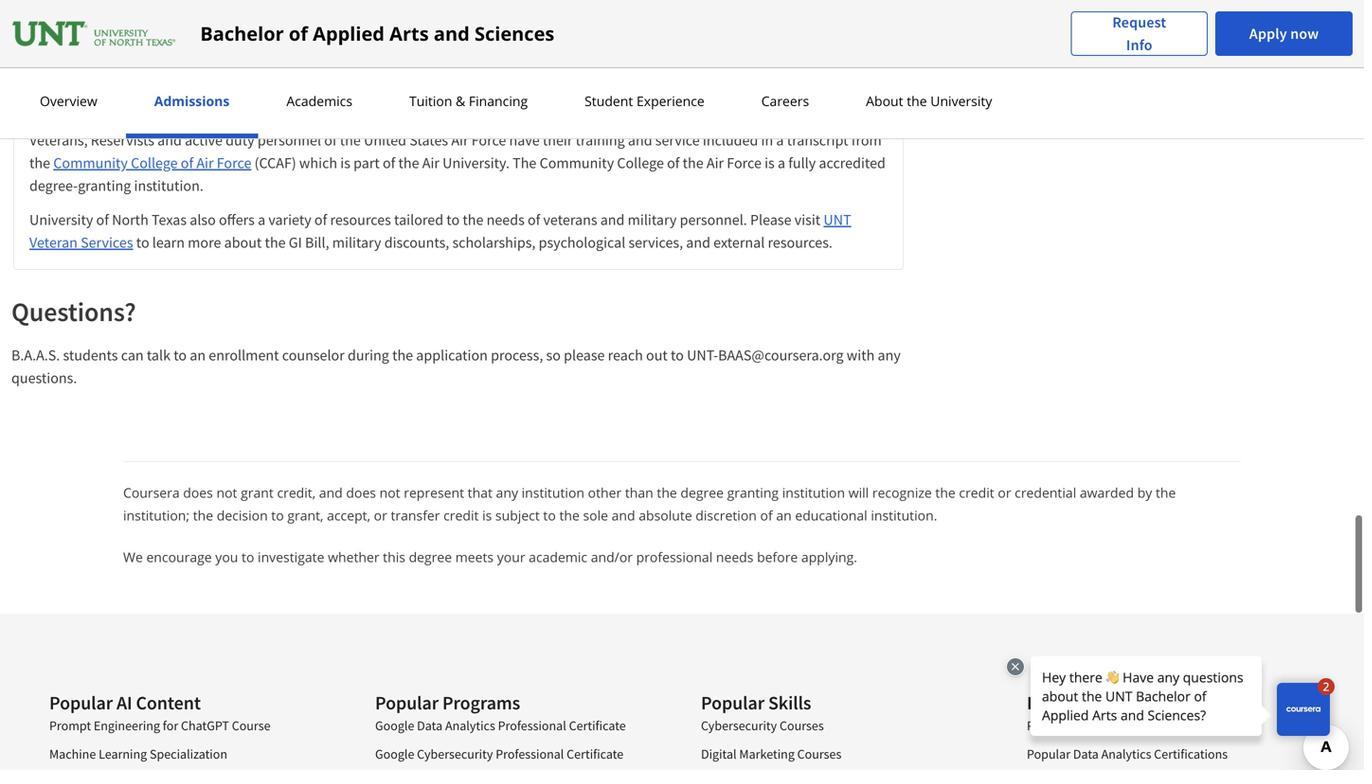 Task type: vqa. For each thing, say whether or not it's contained in the screenshot.


Task type: describe. For each thing, give the bounding box(es) containing it.
granting inside (ccaf) which is part of the air university. the community college of the air force is a fully accredited degree-granting institution.
[[78, 176, 131, 195]]

institution. inside (ccaf) which is part of the air university. the community college of the air force is a fully accredited degree-granting institution.
[[134, 176, 204, 195]]

accept,
[[327, 506, 371, 524]]

b.a.a.s. students can talk to an enrollment counselor during the application process, so please reach out to unt-baas@coursera.org with any questions.
[[11, 346, 901, 388]]

1 vertical spatial more
[[188, 233, 221, 252]]

course
[[232, 717, 271, 734]]

bachelor
[[200, 20, 284, 46]]

0 vertical spatial received
[[246, 17, 299, 36]]

whether
[[328, 548, 380, 566]]

to left get
[[278, 97, 291, 116]]

the down college
[[591, 97, 612, 116]]

reservists
[[91, 131, 154, 150]]

1 horizontal spatial cybersecurity
[[701, 717, 777, 734]]

force inside (ccaf) which is part of the air university. the community college of the air force is a fully accredited degree-granting institution.
[[727, 153, 762, 172]]

than
[[625, 484, 654, 502]]

the up to learn more about the gi bill, military discounts, scholarships, psychological services, and external resources.
[[463, 210, 484, 229]]

student experience
[[585, 92, 705, 110]]

list for skills
[[701, 716, 972, 770]]

list for programs
[[375, 716, 646, 770]]

0 vertical spatial certifications
[[1152, 717, 1226, 734]]

1 institution from the left
[[522, 484, 585, 502]]

1 horizontal spatial veterans
[[543, 210, 597, 229]]

of left abilities
[[289, 20, 308, 46]]

(ccaf)
[[255, 153, 296, 172]]

the inside (ccaf) which is part of the air university. the community college of the air force is a fully accredited degree-granting institution.
[[513, 153, 537, 172]]

air down included
[[707, 153, 724, 172]]

1 horizontal spatial or
[[374, 506, 387, 524]]

please
[[750, 210, 792, 229]]

resources.
[[768, 233, 833, 252]]

and up accept,
[[319, 484, 343, 502]]

cybersecurity for popular cybersecurity certifications
[[1073, 717, 1149, 734]]

the down included
[[683, 153, 704, 172]]

college
[[586, 63, 631, 81]]

2 vertical spatial credit
[[444, 506, 479, 524]]

navy,
[[438, 0, 472, 13]]

education inside the for active duty military, reserve military, or veterans of the army, navy, marine corps and coast guard their concentration may consist of credit awarded for formal training received in the service. the american council on education (a.c.e.) evaluates military training courses and occupation-based skills, knowledge, and abilities gained from military service using the joint service transcript. these evaluations are used to determine if the training you received is equivalent to what is taught in some college level courses.
[[553, 17, 617, 36]]

a right offers
[[258, 210, 265, 229]]

cybersecurity for google cybersecurity professional certificate
[[417, 746, 493, 763]]

machine learning specialization link
[[49, 746, 227, 763]]

0 horizontal spatial in
[[302, 17, 314, 36]]

their inside veterans, reservists and active duty personnel of the united states air force have their training and service included in a transcript from the
[[543, 131, 573, 150]]

before
[[757, 548, 798, 566]]

students
[[63, 346, 118, 365]]

to right out
[[671, 346, 684, 365]]

academics link
[[281, 92, 358, 110]]

1 vertical spatial you
[[215, 548, 238, 566]]

about the university
[[866, 92, 992, 110]]

variety
[[268, 210, 311, 229]]

1 vertical spatial your
[[497, 548, 525, 566]]

application
[[416, 346, 488, 365]]

learning
[[99, 746, 147, 763]]

grant,
[[287, 506, 324, 524]]

from inside veterans, reservists and active duty personnel of the united states air force have their training and service included in a transcript from the
[[852, 131, 882, 150]]

part
[[354, 153, 380, 172]]

consist
[[819, 0, 863, 13]]

1 horizontal spatial from
[[558, 97, 588, 116]]

machine learning specialization
[[49, 746, 227, 763]]

of down experience
[[667, 153, 680, 172]]

1 vertical spatial credit
[[959, 484, 995, 502]]

for
[[29, 0, 50, 13]]

of right copy on the top of page
[[361, 97, 374, 116]]

1 does from the left
[[183, 484, 213, 502]]

popular cybersecurity certifications link
[[1027, 717, 1226, 734]]

overview link
[[34, 92, 103, 110]]

air down states
[[422, 153, 440, 172]]

1 college from the left
[[131, 153, 178, 172]]

tailored
[[394, 210, 444, 229]]

guard
[[624, 0, 661, 13]]

services
[[81, 233, 133, 252]]

and down personnel.
[[686, 233, 711, 252]]

academics
[[286, 92, 352, 110]]

popular for popular data analytics certifications
[[1027, 746, 1071, 763]]

community inside (ccaf) which is part of the air university. the community college of the air force is a fully accredited degree-granting institution.
[[540, 153, 614, 172]]

the right by
[[1156, 484, 1176, 502]]

and up psychological at the left of the page
[[600, 210, 625, 229]]

council inside the for active duty military, reserve military, or veterans of the army, navy, marine corps and coast guard their concentration may consist of credit awarded for formal training received in the service. the american council on education (a.c.e.) evaluates military training courses and occupation-based skills, knowledge, and abilities gained from military service using the joint service transcript. these evaluations are used to determine if the training you received is equivalent to what is taught in some college level courses.
[[482, 17, 530, 36]]

determine
[[102, 63, 168, 81]]

the up part
[[340, 131, 361, 150]]

the up degree-
[[29, 153, 50, 172]]

transcript inside veterans, reservists and active duty personnel of the united states air force have their training and service included in a transcript from the
[[787, 131, 849, 150]]

the right about
[[907, 92, 927, 110]]

and left how
[[220, 97, 245, 116]]

0 horizontal spatial force
[[217, 153, 251, 172]]

bill,
[[305, 233, 329, 252]]

to right tailored
[[447, 210, 460, 229]]

1 vertical spatial certifications
[[1154, 746, 1228, 763]]

admissions
[[154, 92, 230, 110]]

about the university link
[[860, 92, 998, 110]]

1 horizontal spatial council
[[678, 97, 726, 116]]

1 vertical spatial courses
[[798, 746, 842, 763]]

1 horizontal spatial education
[[749, 97, 813, 116]]

of right part
[[383, 153, 395, 172]]

institution. inside coursera does not grant credit, and does not represent that any institution other than the degree granting institution will recognize the credit or credential awarded by the institution; the decision to grant, accept, or transfer credit is subject to the sole and absolute discretion of an educational institution.
[[871, 506, 937, 524]]

to left "what"
[[425, 63, 438, 81]]

military up services, at top
[[628, 210, 677, 229]]

in inside veterans, reservists and active duty personnel of the united states air force have their training and service included in a transcript from the
[[761, 131, 773, 150]]

2 not from the left
[[380, 484, 400, 502]]

google for google cybersecurity professional certificate
[[375, 746, 414, 763]]

and down navy,
[[434, 20, 470, 46]]

prompt engineering for chatgpt course link
[[49, 717, 271, 734]]

financing
[[469, 92, 528, 110]]

of up the scholarships,
[[528, 210, 540, 229]]

0 vertical spatial professional
[[498, 717, 566, 734]]

texas
[[152, 210, 187, 229]]

1 horizontal spatial university
[[931, 92, 992, 110]]

talk
[[147, 346, 171, 365]]

corps
[[523, 0, 557, 13]]

0 horizontal spatial your
[[377, 97, 405, 116]]

footer containing popular ai content
[[0, 614, 1364, 770]]

1 horizontal spatial about
[[224, 233, 262, 252]]

1 horizontal spatial this
[[383, 548, 405, 566]]

0 vertical spatial can
[[55, 97, 78, 116]]

and left abilities
[[288, 40, 313, 59]]

the left sole
[[559, 506, 580, 524]]

credential
[[1015, 484, 1077, 502]]

1 vertical spatial certificate
[[567, 746, 624, 763]]

community college of air force link
[[53, 153, 251, 172]]

army,
[[399, 0, 435, 13]]

0 horizontal spatial university
[[29, 210, 93, 229]]

cybersecurity courses
[[701, 717, 824, 734]]

recognize
[[873, 484, 932, 502]]

get
[[294, 97, 314, 116]]

(a.c.e.)
[[620, 17, 665, 36]]

and down than
[[612, 506, 635, 524]]

specialization
[[150, 746, 227, 763]]

0 horizontal spatial joint
[[408, 97, 441, 116]]

absolute
[[639, 506, 692, 524]]

of up the courses
[[866, 0, 879, 13]]

bachelor of applied arts and sciences
[[200, 20, 555, 46]]

0 vertical spatial this
[[194, 97, 217, 116]]

prompt
[[49, 717, 91, 734]]

the down states
[[398, 153, 419, 172]]

is left fully
[[765, 153, 775, 172]]

you inside the for active duty military, reserve military, or veterans of the army, navy, marine corps and coast guard their concentration may consist of credit awarded for formal training received in the service. the american council on education (a.c.e.) evaluates military training courses and occupation-based skills, knowledge, and abilities gained from military service using the joint service transcript. these evaluations are used to determine if the training you received is equivalent to what is taught in some college level courses.
[[259, 63, 282, 81]]

service inside veterans, reservists and active duty personnel of the united states air force have their training and service included in a transcript from the
[[655, 131, 700, 150]]

request info button
[[1071, 11, 1208, 56]]

have
[[509, 131, 540, 150]]

to right subject
[[543, 506, 556, 524]]

popular skills
[[701, 691, 811, 715]]

sciences
[[475, 20, 555, 46]]

coast
[[588, 0, 621, 13]]

how
[[248, 97, 275, 116]]

to left grant,
[[271, 506, 284, 524]]

the up abilities
[[317, 17, 338, 36]]

of up also
[[181, 153, 193, 172]]

duty inside veterans, reservists and active duty personnel of the united states air force have their training and service included in a transcript from the
[[226, 131, 255, 150]]

states
[[410, 131, 448, 150]]

0 vertical spatial courses
[[780, 717, 824, 734]]

meets
[[456, 548, 494, 566]]

of up services
[[96, 210, 109, 229]]

1 community from the left
[[53, 153, 128, 172]]

coursera does not grant credit, and does not represent that any institution other than the degree granting institution will recognize the credit or credential awarded by the institution; the decision to grant, accept, or transfer credit is subject to the sole and absolute discretion of an educational institution.
[[123, 484, 1176, 524]]

apply
[[1250, 24, 1288, 43]]

unt veteran services
[[29, 210, 852, 252]]

1 vertical spatial in
[[533, 63, 546, 81]]

service inside the for active duty military, reserve military, or veterans of the army, navy, marine corps and coast guard their concentration may consist of credit awarded for formal training received in the service. the american council on education (a.c.e.) evaluates military training courses and occupation-based skills, knowledge, and abilities gained from military service using the joint service transcript. these evaluations are used to determine if the training you received is equivalent to what is taught in some college level courses.
[[500, 40, 545, 59]]

0 horizontal spatial more
[[117, 97, 150, 116]]

veterans, reservists and active duty personnel of the united states air force have their training and service included in a transcript from the
[[29, 131, 882, 172]]

credit,
[[277, 484, 316, 502]]

popular data analytics certifications
[[1027, 746, 1228, 763]]

1 vertical spatial received
[[285, 63, 338, 81]]

from inside the for active duty military, reserve military, or veterans of the army, navy, marine corps and coast guard their concentration may consist of credit awarded for formal training received in the service. the american council on education (a.c.e.) evaluates military training courses and occupation-based skills, knowledge, and abilities gained from military service using the joint service transcript. these evaluations are used to determine if the training you received is equivalent to what is taught in some college level courses.
[[415, 40, 445, 59]]

to down north
[[136, 233, 149, 252]]

degree inside coursera does not grant credit, and does not represent that any institution other than the degree granting institution will recognize the credit or credential awarded by the institution; the decision to grant, accept, or transfer credit is subject to the sole and absolute discretion of an educational institution.
[[681, 484, 724, 502]]

the up absolute
[[657, 484, 677, 502]]

psychological
[[539, 233, 626, 252]]

and left coast
[[561, 0, 585, 13]]

popular for popular ai content
[[49, 691, 113, 715]]

institution;
[[123, 506, 190, 524]]

their inside the for active duty military, reserve military, or veterans of the army, navy, marine corps and coast guard their concentration may consist of credit awarded for formal training received in the service. the american council on education (a.c.e.) evaluates military training courses and occupation-based skills, knowledge, and abilities gained from military service using the joint service transcript. these evaluations are used to determine if the training you received is equivalent to what is taught in some college level courses.
[[664, 0, 694, 13]]

the up bachelor of applied arts and sciences
[[375, 0, 396, 13]]

the right if
[[182, 63, 203, 81]]

and up community college of air force
[[157, 131, 182, 150]]

unt veteran services link
[[29, 210, 852, 252]]

career
[[1094, 691, 1148, 715]]

google cybersecurity professional certificate
[[375, 746, 624, 763]]

a right get
[[317, 97, 325, 116]]

ai
[[117, 691, 132, 715]]

which
[[299, 153, 337, 172]]

analytics for certifications
[[1102, 746, 1152, 763]]

degree-
[[29, 176, 78, 195]]

gi
[[289, 233, 302, 252]]

personnel.
[[680, 210, 747, 229]]

to right talk
[[174, 346, 187, 365]]

marine
[[475, 0, 520, 13]]

training down reserve
[[193, 17, 243, 36]]

and down student experience link
[[628, 131, 652, 150]]

the left decision
[[193, 506, 213, 524]]

or inside the for active duty military, reserve military, or veterans of the army, navy, marine corps and coast guard their concentration may consist of credit awarded for formal training received in the service. the american council on education (a.c.e.) evaluates military training courses and occupation-based skills, knowledge, and abilities gained from military service using the joint service transcript. these evaluations are used to determine if the training you received is equivalent to what is taught in some college level courses.
[[286, 0, 300, 13]]

military up "what"
[[448, 40, 497, 59]]

of inside veterans, reservists and active duty personnel of the united states air force have their training and service included in a transcript from the
[[324, 131, 337, 150]]

the left gi
[[265, 233, 286, 252]]

training down knowledge,
[[206, 63, 255, 81]]

student experience link
[[579, 92, 710, 110]]

applied
[[313, 20, 385, 46]]

by
[[1138, 484, 1152, 502]]

training inside veterans, reservists and active duty personnel of the united states air force have their training and service included in a transcript from the
[[576, 131, 625, 150]]

list for career
[[1027, 716, 1298, 770]]

what
[[441, 63, 473, 81]]

courses
[[836, 17, 885, 36]]

the inside the for active duty military, reserve military, or veterans of the army, navy, marine corps and coast guard their concentration may consist of credit awarded for formal training received in the service. the american council on education (a.c.e.) evaluates military training courses and occupation-based skills, knowledge, and abilities gained from military service using the joint service transcript. these evaluations are used to determine if the training you received is equivalent to what is taught in some college level courses.
[[392, 17, 416, 36]]



Task type: locate. For each thing, give the bounding box(es) containing it.
0 horizontal spatial transcript
[[493, 97, 555, 116]]

out
[[646, 346, 668, 365]]

using
[[548, 40, 582, 59]]

is right "what"
[[476, 63, 486, 81]]

list down content on the bottom of page
[[49, 716, 320, 770]]

2 vertical spatial in
[[761, 131, 773, 150]]

service inside the for active duty military, reserve military, or veterans of the army, navy, marine corps and coast guard their concentration may consist of credit awarded for formal training received in the service. the american council on education (a.c.e.) evaluates military training courses and occupation-based skills, knowledge, and abilities gained from military service using the joint service transcript. these evaluations are used to determine if the training you received is equivalent to what is taught in some college level courses.
[[645, 40, 691, 59]]

popular cybersecurity certifications
[[1027, 717, 1226, 734]]

on down "corps"
[[533, 17, 550, 36]]

1 vertical spatial professional
[[496, 746, 564, 763]]

to down decision
[[242, 548, 254, 566]]

0 horizontal spatial duty
[[94, 0, 123, 13]]

0 horizontal spatial an
[[190, 346, 206, 365]]

tuition
[[409, 92, 452, 110]]

discounts,
[[384, 233, 449, 252]]

1 horizontal spatial institution
[[782, 484, 845, 502]]

university of north texas image
[[11, 18, 177, 49]]

0 horizontal spatial learn
[[81, 97, 114, 116]]

professional
[[498, 717, 566, 734], [496, 746, 564, 763]]

1 vertical spatial can
[[121, 346, 144, 365]]

1 vertical spatial transcript
[[787, 131, 849, 150]]

for down content on the bottom of page
[[163, 717, 178, 734]]

granting up north
[[78, 176, 131, 195]]

digital marketing courses link
[[701, 746, 842, 763]]

institution up subject
[[522, 484, 585, 502]]

service down experience
[[655, 131, 700, 150]]

concentration
[[697, 0, 786, 13]]

active inside veterans, reservists and active duty personnel of the united states air force have their training and service included in a transcript from the
[[185, 131, 223, 150]]

abilities
[[316, 40, 366, 59]]

reach
[[608, 346, 643, 365]]

1 vertical spatial service
[[655, 131, 700, 150]]

1 horizontal spatial your
[[497, 548, 525, 566]]

0 vertical spatial from
[[415, 40, 445, 59]]

chatgpt
[[181, 717, 229, 734]]

2 vertical spatial from
[[852, 131, 882, 150]]

an inside coursera does not grant credit, and does not represent that any institution other than the degree granting institution will recognize the credit or credential awarded by the institution; the decision to grant, accept, or transfer credit is subject to the sole and absolute discretion of an educational institution.
[[776, 506, 792, 524]]

1 vertical spatial joint
[[408, 97, 441, 116]]

0 horizontal spatial analytics
[[445, 717, 495, 734]]

military, up bachelor
[[231, 0, 283, 13]]

council down courses.
[[678, 97, 726, 116]]

0 horizontal spatial does
[[183, 484, 213, 502]]

0 vertical spatial certificate
[[569, 717, 626, 734]]

council down marine at the top of the page
[[482, 17, 530, 36]]

scholarships,
[[452, 233, 536, 252]]

list containing cybersecurity courses
[[701, 716, 972, 770]]

military
[[732, 17, 781, 36], [448, 40, 497, 59], [628, 210, 677, 229], [332, 233, 381, 252]]

received up knowledge,
[[246, 17, 299, 36]]

1 vertical spatial granting
[[727, 484, 779, 502]]

we encourage you to investigate whether this degree meets your academic and/or professional needs before applying.
[[123, 548, 857, 566]]

0 horizontal spatial active
[[53, 0, 91, 13]]

transfer
[[391, 506, 440, 524]]

training down 'may'
[[784, 17, 833, 36]]

0 vertical spatial veterans
[[303, 0, 357, 13]]

0 horizontal spatial college
[[131, 153, 178, 172]]

1 vertical spatial about
[[224, 233, 262, 252]]

google for google data analytics professional certificate
[[375, 717, 414, 734]]

2 community from the left
[[540, 153, 614, 172]]

to down occupation- at the left top of the page
[[86, 63, 99, 81]]

duty inside the for active duty military, reserve military, or veterans of the army, navy, marine corps and coast guard their concentration may consist of credit awarded for formal training received in the service. the american council on education (a.c.e.) evaluates military training courses and occupation-based skills, knowledge, and abilities gained from military service using the joint service transcript. these evaluations are used to determine if the training you received is equivalent to what is taught in some college level courses.
[[94, 0, 123, 13]]

&
[[456, 92, 465, 110]]

0 vertical spatial more
[[117, 97, 150, 116]]

active inside the for active duty military, reserve military, or veterans of the army, navy, marine corps and coast guard their concentration may consist of credit awarded for formal training received in the service. the american council on education (a.c.e.) evaluates military training courses and occupation-based skills, knowledge, and abilities gained from military service using the joint service transcript. these evaluations are used to determine if the training you received is equivalent to what is taught in some college level courses.
[[53, 0, 91, 13]]

data for google
[[417, 717, 443, 734]]

and up are
[[29, 40, 54, 59]]

0 vertical spatial service
[[500, 40, 545, 59]]

0 horizontal spatial any
[[496, 484, 518, 502]]

military down concentration
[[732, 17, 781, 36]]

credit down that
[[444, 506, 479, 524]]

air inside veterans, reservists and active duty personnel of the united states air force have their training and service included in a transcript from the
[[451, 131, 469, 150]]

analytics down popular cybersecurity certifications link
[[1102, 746, 1152, 763]]

not up decision
[[216, 484, 237, 502]]

are
[[29, 63, 50, 81]]

cybersecurity down 'career'
[[1073, 717, 1149, 734]]

courses right marketing
[[798, 746, 842, 763]]

institution up educational
[[782, 484, 845, 502]]

0 horizontal spatial cybersecurity
[[417, 746, 493, 763]]

1 horizontal spatial american
[[615, 97, 675, 116]]

this
[[194, 97, 217, 116], [383, 548, 405, 566]]

american
[[419, 17, 479, 36], [615, 97, 675, 116]]

can
[[55, 97, 78, 116], [121, 346, 144, 365]]

(ccaf) which is part of the air university. the community college of the air force is a fully accredited degree-granting institution.
[[29, 153, 886, 195]]

the up college
[[585, 40, 606, 59]]

1 vertical spatial analytics
[[1102, 746, 1152, 763]]

0 horizontal spatial on
[[533, 17, 550, 36]]

popular for popular career resources
[[1027, 691, 1091, 715]]

0 vertical spatial awarded
[[69, 17, 125, 36]]

on inside the for active duty military, reserve military, or veterans of the army, navy, marine corps and coast guard their concentration may consist of credit awarded for formal training received in the service. the american council on education (a.c.e.) evaluates military training courses and occupation-based skills, knowledge, and abilities gained from military service using the joint service transcript. these evaluations are used to determine if the training you received is equivalent to what is taught in some college level courses.
[[533, 17, 550, 36]]

does right the coursera
[[183, 484, 213, 502]]

learn up reservists
[[81, 97, 114, 116]]

council
[[482, 17, 530, 36], [678, 97, 726, 116]]

popular for popular programs
[[375, 691, 439, 715]]

popular career resources
[[1027, 691, 1233, 715]]

1 horizontal spatial analytics
[[1102, 746, 1152, 763]]

for up the based
[[128, 17, 145, 36]]

1 horizontal spatial degree
[[681, 484, 724, 502]]

2 horizontal spatial in
[[761, 131, 773, 150]]

a down careers at the right of page
[[776, 131, 784, 150]]

is down abilities
[[341, 63, 352, 81]]

0 horizontal spatial data
[[417, 717, 443, 734]]

student
[[585, 92, 633, 110]]

1 not from the left
[[216, 484, 237, 502]]

1 vertical spatial google
[[375, 746, 414, 763]]

some
[[549, 63, 583, 81]]

of up bill,
[[314, 210, 327, 229]]

1 vertical spatial duty
[[226, 131, 255, 150]]

in right included
[[761, 131, 773, 150]]

occupation-
[[57, 40, 132, 59]]

b.a.a.s.
[[11, 346, 60, 365]]

skills
[[768, 691, 811, 715]]

1 vertical spatial learn
[[152, 233, 185, 252]]

service up taught
[[500, 40, 545, 59]]

experience
[[637, 92, 705, 110]]

1 vertical spatial veterans
[[543, 210, 597, 229]]

1 horizontal spatial granting
[[727, 484, 779, 502]]

from down some
[[558, 97, 588, 116]]

2 horizontal spatial from
[[852, 131, 882, 150]]

unt-
[[687, 346, 718, 365]]

awarded inside coursera does not grant credit, and does not represent that any institution other than the degree granting institution will recognize the credit or credential awarded by the institution; the decision to grant, accept, or transfer credit is subject to the sole and absolute discretion of an educational institution.
[[1080, 484, 1134, 502]]

needs for professional
[[716, 548, 754, 566]]

google data analytics professional certificate
[[375, 717, 626, 734]]

1 horizontal spatial more
[[188, 233, 221, 252]]

list down skills
[[701, 716, 972, 770]]

0 vertical spatial for
[[128, 17, 145, 36]]

footer
[[0, 614, 1364, 770]]

joint up college
[[609, 40, 642, 59]]

professional down google data analytics professional certificate
[[496, 746, 564, 763]]

discretion
[[696, 506, 757, 524]]

1 horizontal spatial military,
[[231, 0, 283, 13]]

popular for popular skills
[[701, 691, 765, 715]]

0 vertical spatial about
[[153, 97, 191, 116]]

included
[[703, 131, 758, 150]]

2 google from the top
[[375, 746, 414, 763]]

admissions link
[[149, 92, 235, 110]]

more down also
[[188, 233, 221, 252]]

popular ai content
[[49, 691, 201, 715]]

request
[[1113, 13, 1167, 32]]

2 military, from the left
[[231, 0, 283, 13]]

granting inside coursera does not grant credit, and does not represent that any institution other than the degree granting institution will recognize the credit or credential awarded by the institution; the decision to grant, accept, or transfer credit is subject to the sole and absolute discretion of an educational institution.
[[727, 484, 779, 502]]

0 horizontal spatial you
[[215, 548, 238, 566]]

list for ai
[[49, 716, 320, 770]]

credit inside the for active duty military, reserve military, or veterans of the army, navy, marine corps and coast guard their concentration may consist of credit awarded for formal training received in the service. the american council on education (a.c.e.) evaluates military training courses and occupation-based skills, knowledge, and abilities gained from military service using the joint service transcript. these evaluations are used to determine if the training you received is equivalent to what is taught in some college level courses.
[[29, 17, 66, 36]]

1 google from the top
[[375, 717, 414, 734]]

force inside veterans, reservists and active duty personnel of the united states air force have their training and service included in a transcript from the
[[472, 131, 506, 150]]

1 horizontal spatial on
[[729, 97, 746, 116]]

1 vertical spatial the
[[513, 153, 537, 172]]

list down programs
[[375, 716, 646, 770]]

popular programs
[[375, 691, 520, 715]]

encourage
[[146, 548, 212, 566]]

0 horizontal spatial council
[[482, 17, 530, 36]]

force down included
[[727, 153, 762, 172]]

1 horizontal spatial force
[[472, 131, 506, 150]]

any inside "b.a.a.s. students can talk to an enrollment counselor during the application process, so please reach out to unt-baas@coursera.org with any questions."
[[878, 346, 901, 365]]

evaluations
[[805, 40, 879, 59]]

veterans up psychological at the left of the page
[[543, 210, 597, 229]]

this left how
[[194, 97, 217, 116]]

this right whether
[[383, 548, 405, 566]]

1 vertical spatial on
[[729, 97, 746, 116]]

college down reservists
[[131, 153, 178, 172]]

0 vertical spatial american
[[419, 17, 479, 36]]

process,
[[491, 346, 543, 365]]

1 list from the left
[[49, 716, 320, 770]]

list containing popular cybersecurity certifications
[[1027, 716, 1298, 770]]

1 horizontal spatial institution.
[[871, 506, 937, 524]]

0 vertical spatial their
[[664, 0, 694, 13]]

0 vertical spatial learn
[[81, 97, 114, 116]]

awarded inside the for active duty military, reserve military, or veterans of the army, navy, marine corps and coast guard their concentration may consist of credit awarded for formal training received in the service. the american council on education (a.c.e.) evaluates military training courses and occupation-based skills, knowledge, and abilities gained from military service using the joint service transcript. these evaluations are used to determine if the training you received is equivalent to what is taught in some college level courses.
[[69, 17, 125, 36]]

the right recognize
[[936, 484, 956, 502]]

1 vertical spatial this
[[383, 548, 405, 566]]

on up included
[[729, 97, 746, 116]]

info
[[1126, 36, 1153, 54]]

needs
[[487, 210, 525, 229], [716, 548, 754, 566]]

0 horizontal spatial can
[[55, 97, 78, 116]]

learn
[[81, 97, 114, 116], [152, 233, 185, 252]]

military,
[[126, 0, 178, 13], [231, 0, 283, 13]]

popular up cybersecurity courses link
[[701, 691, 765, 715]]

received up academics
[[285, 63, 338, 81]]

military, up the "formal"
[[126, 0, 178, 13]]

learn down texas
[[152, 233, 185, 252]]

1 vertical spatial university
[[29, 210, 93, 229]]

0 horizontal spatial for
[[128, 17, 145, 36]]

you down knowledge,
[[259, 63, 282, 81]]

popular data analytics certifications link
[[1027, 746, 1228, 763]]

awarded up occupation- at the left top of the page
[[69, 17, 125, 36]]

a inside veterans, reservists and active duty personnel of the united states air force have their training and service included in a transcript from the
[[776, 131, 784, 150]]

1 vertical spatial any
[[496, 484, 518, 502]]

0 horizontal spatial needs
[[487, 210, 525, 229]]

0 vertical spatial joint
[[609, 40, 642, 59]]

is inside coursera does not grant credit, and does not represent that any institution other than the degree granting institution will recognize the credit or credential awarded by the institution; the decision to grant, accept, or transfer credit is subject to the sole and absolute discretion of an educational institution.
[[482, 506, 492, 524]]

copy
[[328, 97, 358, 116]]

list containing google data analytics professional certificate
[[375, 716, 646, 770]]

an right talk
[[190, 346, 206, 365]]

cybersecurity courses link
[[701, 717, 824, 734]]

an up before
[[776, 506, 792, 524]]

equivalent
[[355, 63, 422, 81]]

1 vertical spatial needs
[[716, 548, 754, 566]]

an inside "b.a.a.s. students can talk to an enrollment counselor during the application process, so please reach out to unt-baas@coursera.org with any questions."
[[190, 346, 206, 365]]

grant
[[241, 484, 274, 502]]

popular up popular data analytics certifications
[[1027, 717, 1071, 734]]

list
[[49, 716, 320, 770], [375, 716, 646, 770], [701, 716, 972, 770], [1027, 716, 1298, 770]]

popular for popular cybersecurity certifications
[[1027, 717, 1071, 734]]

prompt engineering for chatgpt course
[[49, 717, 271, 734]]

you can learn more about this and how to get a copy of your joint service transcript from the american council on education
[[29, 97, 813, 116]]

2 institution from the left
[[782, 484, 845, 502]]

veterans inside the for active duty military, reserve military, or veterans of the army, navy, marine corps and coast guard their concentration may consist of credit awarded for formal training received in the service. the american council on education (a.c.e.) evaluates military training courses and occupation-based skills, knowledge, and abilities gained from military service using the joint service transcript. these evaluations are used to determine if the training you received is equivalent to what is taught in some college level courses.
[[303, 0, 357, 13]]

received
[[246, 17, 299, 36], [285, 63, 338, 81]]

1 vertical spatial service
[[444, 97, 490, 116]]

the down have
[[513, 153, 537, 172]]

2 does from the left
[[346, 484, 376, 502]]

american down level
[[615, 97, 675, 116]]

community college of air force
[[53, 153, 251, 172]]

institution. down community college of air force
[[134, 176, 204, 195]]

professional up google cybersecurity professional certificate
[[498, 717, 566, 734]]

on
[[533, 17, 550, 36], [729, 97, 746, 116]]

1 horizontal spatial needs
[[716, 548, 754, 566]]

0 horizontal spatial degree
[[409, 548, 452, 566]]

data
[[417, 717, 443, 734], [1073, 746, 1099, 763]]

2 college from the left
[[617, 153, 664, 172]]

investigate
[[258, 548, 324, 566]]

accredited
[[819, 153, 886, 172]]

1 horizontal spatial transcript
[[787, 131, 849, 150]]

is left part
[[340, 153, 350, 172]]

0 vertical spatial institution.
[[134, 176, 204, 195]]

unt
[[824, 210, 852, 229]]

cybersecurity
[[701, 717, 777, 734], [1073, 717, 1149, 734], [417, 746, 493, 763]]

0 vertical spatial google
[[375, 717, 414, 734]]

cybersecurity down 'popular skills'
[[701, 717, 777, 734]]

military down resources
[[332, 233, 381, 252]]

0 vertical spatial active
[[53, 0, 91, 13]]

0 horizontal spatial about
[[153, 97, 191, 116]]

resources
[[1151, 691, 1233, 715]]

2 horizontal spatial force
[[727, 153, 762, 172]]

your
[[377, 97, 405, 116], [497, 548, 525, 566]]

a inside (ccaf) which is part of the air university. the community college of the air force is a fully accredited degree-granting institution.
[[778, 153, 786, 172]]

can inside "b.a.a.s. students can talk to an enrollment counselor during the application process, so please reach out to unt-baas@coursera.org with any questions."
[[121, 346, 144, 365]]

about
[[866, 92, 904, 110]]

needs for the
[[487, 210, 525, 229]]

during
[[348, 346, 389, 365]]

1 horizontal spatial any
[[878, 346, 901, 365]]

college inside (ccaf) which is part of the air university. the community college of the air force is a fully accredited degree-granting institution.
[[617, 153, 664, 172]]

0 vertical spatial education
[[553, 17, 617, 36]]

0 horizontal spatial not
[[216, 484, 237, 502]]

education down coast
[[553, 17, 617, 36]]

for inside the for active duty military, reserve military, or veterans of the army, navy, marine corps and coast guard their concentration may consist of credit awarded for formal training received in the service. the american council on education (a.c.e.) evaluates military training courses and occupation-based skills, knowledge, and abilities gained from military service using the joint service transcript. these evaluations are used to determine if the training you received is equivalent to what is taught in some college level courses.
[[128, 17, 145, 36]]

0 vertical spatial an
[[190, 346, 206, 365]]

0 vertical spatial council
[[482, 17, 530, 36]]

1 horizontal spatial joint
[[609, 40, 642, 59]]

so
[[546, 346, 561, 365]]

for inside list
[[163, 717, 178, 734]]

resources
[[330, 210, 391, 229]]

veterans up "applied"
[[303, 0, 357, 13]]

data for popular
[[1073, 746, 1099, 763]]

0 vertical spatial or
[[286, 0, 300, 13]]

popular
[[49, 691, 113, 715], [375, 691, 439, 715], [701, 691, 765, 715], [1027, 691, 1091, 715], [1027, 717, 1071, 734], [1027, 746, 1071, 763]]

education down these
[[749, 97, 813, 116]]

about down if
[[153, 97, 191, 116]]

0 horizontal spatial service
[[500, 40, 545, 59]]

credit left credential
[[959, 484, 995, 502]]

2 horizontal spatial or
[[998, 484, 1012, 502]]

1 vertical spatial american
[[615, 97, 675, 116]]

1 horizontal spatial awarded
[[1080, 484, 1134, 502]]

training down student
[[576, 131, 625, 150]]

0 vertical spatial needs
[[487, 210, 525, 229]]

google data analytics professional certificate link
[[375, 717, 626, 734]]

popular up prompt
[[49, 691, 113, 715]]

4 list from the left
[[1027, 716, 1298, 770]]

credit down for on the top left
[[29, 17, 66, 36]]

air up also
[[196, 153, 214, 172]]

1 military, from the left
[[126, 0, 178, 13]]

1 horizontal spatial active
[[185, 131, 223, 150]]

decision
[[217, 506, 268, 524]]

1 horizontal spatial not
[[380, 484, 400, 502]]

the inside "b.a.a.s. students can talk to an enrollment counselor during the application process, so please reach out to unt-baas@coursera.org with any questions."
[[392, 346, 413, 365]]

any inside coursera does not grant credit, and does not represent that any institution other than the degree granting institution will recognize the credit or credential awarded by the institution; the decision to grant, accept, or transfer credit is subject to the sole and absolute discretion of an educational institution.
[[496, 484, 518, 502]]

of inside coursera does not grant credit, and does not represent that any institution other than the degree granting institution will recognize the credit or credential awarded by the institution; the decision to grant, accept, or transfer credit is subject to the sole and absolute discretion of an educational institution.
[[760, 506, 773, 524]]

duty up university of north texas image
[[94, 0, 123, 13]]

digital marketing courses
[[701, 746, 842, 763]]

american inside the for active duty military, reserve military, or veterans of the army, navy, marine corps and coast guard their concentration may consist of credit awarded for formal training received in the service. the american council on education (a.c.e.) evaluates military training courses and occupation-based skills, knowledge, and abilities gained from military service using the joint service transcript. these evaluations are used to determine if the training you received is equivalent to what is taught in some college level courses.
[[419, 17, 479, 36]]

1 vertical spatial for
[[163, 717, 178, 734]]

joint up states
[[408, 97, 441, 116]]

american council on education link
[[615, 97, 813, 116]]

with
[[847, 346, 875, 365]]

of up service.
[[360, 0, 372, 13]]

skills,
[[174, 40, 209, 59]]

3 list from the left
[[701, 716, 972, 770]]

joint inside the for active duty military, reserve military, or veterans of the army, navy, marine corps and coast guard their concentration may consist of credit awarded for formal training received in the service. the american council on education (a.c.e.) evaluates military training courses and occupation-based skills, knowledge, and abilities gained from military service using the joint service transcript. these evaluations are used to determine if the training you received is equivalent to what is taught in some college level courses.
[[609, 40, 642, 59]]

2 list from the left
[[375, 716, 646, 770]]

1 horizontal spatial can
[[121, 346, 144, 365]]

used
[[53, 63, 83, 81]]

the down army,
[[392, 17, 416, 36]]

duty
[[94, 0, 123, 13], [226, 131, 255, 150]]

the
[[392, 17, 416, 36], [513, 153, 537, 172]]

analytics for professional
[[445, 717, 495, 734]]

1 vertical spatial active
[[185, 131, 223, 150]]

any
[[878, 346, 901, 365], [496, 484, 518, 502]]

these
[[765, 40, 802, 59]]

1 horizontal spatial college
[[617, 153, 664, 172]]

about down offers
[[224, 233, 262, 252]]

you
[[29, 97, 52, 116]]

request info
[[1113, 13, 1167, 54]]

sole
[[583, 506, 608, 524]]

list containing prompt engineering for chatgpt course
[[49, 716, 320, 770]]

0 horizontal spatial credit
[[29, 17, 66, 36]]

1 vertical spatial institution.
[[871, 506, 937, 524]]

not up transfer
[[380, 484, 400, 502]]

popular left 'career'
[[1027, 691, 1091, 715]]



